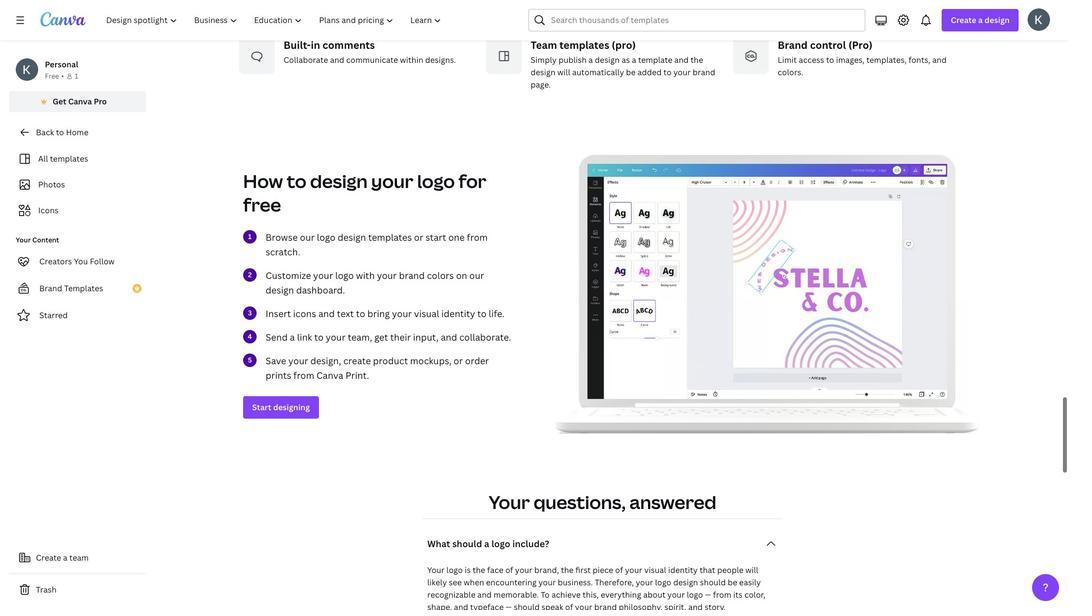 Task type: locate. For each thing, give the bounding box(es) containing it.
0 vertical spatial identity
[[442, 308, 475, 320]]

0 horizontal spatial brand
[[399, 270, 425, 282]]

colors.
[[778, 67, 804, 78]]

0 horizontal spatial —
[[506, 602, 512, 611]]

templates up publish
[[560, 38, 610, 52]]

or left order
[[454, 355, 463, 368]]

control
[[810, 38, 847, 52]]

likely
[[428, 578, 447, 588]]

visual inside your logo is the face of your brand, the first piece of your visual identity that people will likely see when encountering your business. therefore, your logo design should be easily recognizable and memorable. to achieve this, everything about your logo — from its color, shape, and typeface — should speak of your brand philosophy, spirit, and story.
[[645, 565, 667, 576]]

1 horizontal spatial our
[[470, 270, 484, 282]]

of down achieve
[[566, 602, 573, 611]]

icons
[[38, 205, 59, 216]]

and right input,
[[441, 332, 457, 344]]

0 vertical spatial should
[[453, 538, 482, 551]]

to
[[541, 590, 550, 601]]

1 vertical spatial will
[[746, 565, 759, 576]]

scratch.
[[266, 246, 300, 259]]

starred
[[39, 310, 68, 321]]

1 horizontal spatial the
[[561, 565, 574, 576]]

should down that
[[700, 578, 726, 588]]

the up business.
[[561, 565, 574, 576]]

0 horizontal spatial from
[[294, 370, 314, 382]]

our inside browse our logo design templates or start one from scratch.
[[300, 232, 315, 244]]

creators you follow
[[39, 256, 115, 267]]

1 vertical spatial create
[[36, 553, 61, 564]]

our inside customize your logo with your brand colors on our design dashboard.
[[470, 270, 484, 282]]

1 horizontal spatial brand
[[595, 602, 617, 611]]

will inside team templates (pro) simply publish a design as a template and the design will automatically be added to your brand page.
[[558, 67, 571, 78]]

0 vertical spatial or
[[414, 232, 424, 244]]

speak
[[542, 602, 564, 611]]

logo right the browse
[[317, 232, 336, 244]]

what should a logo include? button
[[423, 533, 783, 556]]

from up story.
[[714, 590, 732, 601]]

1 horizontal spatial your
[[428, 565, 445, 576]]

piece
[[593, 565, 614, 576]]

templates for team
[[560, 38, 610, 52]]

0 horizontal spatial or
[[414, 232, 424, 244]]

the inside team templates (pro) simply publish a design as a template and the design will automatically be added to your brand page.
[[691, 55, 704, 65]]

0 vertical spatial canva
[[68, 96, 92, 107]]

simply
[[531, 55, 557, 65]]

design inside how to design your logo for free
[[310, 169, 368, 193]]

collaborate
[[284, 55, 328, 65]]

1 vertical spatial visual
[[645, 565, 667, 576]]

2 vertical spatial should
[[514, 602, 540, 611]]

2 horizontal spatial your
[[489, 491, 530, 515]]

your for your questions, answered
[[489, 491, 530, 515]]

your for your content
[[16, 235, 31, 245]]

1 horizontal spatial canva
[[317, 370, 344, 382]]

built-
[[284, 38, 311, 52]]

the down search search field
[[691, 55, 704, 65]]

brand left brand control (pro) 'image'
[[693, 67, 716, 78]]

your left the content
[[16, 235, 31, 245]]

how
[[243, 169, 283, 193]]

design inside create a design dropdown button
[[985, 15, 1010, 25]]

our right the browse
[[300, 232, 315, 244]]

brand up starred
[[39, 283, 62, 294]]

of up encountering
[[506, 565, 514, 576]]

to down control
[[827, 55, 835, 65]]

fonts,
[[909, 55, 931, 65]]

from
[[467, 232, 488, 244], [294, 370, 314, 382], [714, 590, 732, 601]]

0 vertical spatial brand
[[693, 67, 716, 78]]

to right how
[[287, 169, 307, 193]]

visual up input,
[[414, 308, 439, 320]]

customize
[[266, 270, 311, 282]]

0 vertical spatial be
[[626, 67, 636, 78]]

and right fonts,
[[933, 55, 947, 65]]

2 horizontal spatial the
[[691, 55, 704, 65]]

2 horizontal spatial should
[[700, 578, 726, 588]]

0 horizontal spatial templates
[[50, 153, 88, 164]]

will inside your logo is the face of your brand, the first piece of your visual identity that people will likely see when encountering your business. therefore, your logo design should be easily recognizable and memorable. to achieve this, everything about your logo — from its color, shape, and typeface — should speak of your brand philosophy, spirit, and story.
[[746, 565, 759, 576]]

and left text
[[319, 308, 335, 320]]

1 vertical spatial templates
[[50, 153, 88, 164]]

logo down that
[[687, 590, 703, 601]]

1 vertical spatial identity
[[669, 565, 698, 576]]

1 horizontal spatial templates
[[368, 232, 412, 244]]

visual up about
[[645, 565, 667, 576]]

logo left for
[[417, 169, 455, 193]]

0 vertical spatial create
[[951, 15, 977, 25]]

follow
[[90, 256, 115, 267]]

1 vertical spatial brand
[[39, 283, 62, 294]]

from right prints
[[294, 370, 314, 382]]

or inside save your design, create product mockups, or order prints from canva print.
[[454, 355, 463, 368]]

the
[[691, 55, 704, 65], [473, 565, 486, 576], [561, 565, 574, 576]]

create inside button
[[36, 553, 61, 564]]

identity
[[442, 308, 475, 320], [669, 565, 698, 576]]

browse our logo design templates or start one from scratch.
[[266, 232, 488, 259]]

templates inside team templates (pro) simply publish a design as a template and the design will automatically be added to your brand page.
[[560, 38, 610, 52]]

0 horizontal spatial create
[[36, 553, 61, 564]]

0 vertical spatial —
[[705, 590, 712, 601]]

creators you follow link
[[9, 251, 146, 273]]

2 vertical spatial templates
[[368, 232, 412, 244]]

1 vertical spatial your
[[489, 491, 530, 515]]

brand
[[693, 67, 716, 78], [399, 270, 425, 282], [595, 602, 617, 611]]

and inside team templates (pro) simply publish a design as a template and the design will automatically be added to your brand page.
[[675, 55, 689, 65]]

dashboard.
[[296, 284, 345, 297]]

0 vertical spatial brand
[[778, 38, 808, 52]]

photos link
[[16, 174, 139, 196]]

should down "memorable."
[[514, 602, 540, 611]]

get
[[375, 332, 388, 344]]

brand down this,
[[595, 602, 617, 611]]

1 vertical spatial —
[[506, 602, 512, 611]]

get
[[53, 96, 66, 107]]

0 vertical spatial your
[[16, 235, 31, 245]]

1 horizontal spatial visual
[[645, 565, 667, 576]]

2 horizontal spatial from
[[714, 590, 732, 601]]

1 horizontal spatial will
[[746, 565, 759, 576]]

link
[[297, 332, 312, 344]]

1 horizontal spatial should
[[514, 602, 540, 611]]

logo left with
[[335, 270, 354, 282]]

brand for templates
[[39, 283, 62, 294]]

1 vertical spatial our
[[470, 270, 484, 282]]

be
[[626, 67, 636, 78], [728, 578, 738, 588]]

identity up collaborate.
[[442, 308, 475, 320]]

2 vertical spatial brand
[[595, 602, 617, 611]]

to right back
[[56, 127, 64, 138]]

1 horizontal spatial brand
[[778, 38, 808, 52]]

and up typeface
[[478, 590, 492, 601]]

your up likely
[[428, 565, 445, 576]]

to inside brand control (pro) limit access to images, templates, fonts, and colors.
[[827, 55, 835, 65]]

1 vertical spatial brand
[[399, 270, 425, 282]]

logo up the 'face'
[[492, 538, 511, 551]]

your questions, answered
[[489, 491, 717, 515]]

will
[[558, 67, 571, 78], [746, 565, 759, 576]]

your
[[16, 235, 31, 245], [489, 491, 530, 515], [428, 565, 445, 576]]

free •
[[45, 71, 64, 81]]

to down template
[[664, 67, 672, 78]]

canva inside save your design, create product mockups, or order prints from canva print.
[[317, 370, 344, 382]]

free
[[45, 71, 59, 81]]

what should a logo include?
[[428, 538, 550, 551]]

0 vertical spatial our
[[300, 232, 315, 244]]

back
[[36, 127, 54, 138]]

will down publish
[[558, 67, 571, 78]]

templates up with
[[368, 232, 412, 244]]

0 vertical spatial visual
[[414, 308, 439, 320]]

1 horizontal spatial or
[[454, 355, 463, 368]]

0 vertical spatial from
[[467, 232, 488, 244]]

automatically
[[573, 67, 624, 78]]

visual
[[414, 308, 439, 320], [645, 565, 667, 576]]

canva
[[68, 96, 92, 107], [317, 370, 344, 382]]

your inside how to design your logo for free
[[371, 169, 414, 193]]

trash link
[[9, 579, 146, 602]]

— down "memorable."
[[506, 602, 512, 611]]

and right template
[[675, 55, 689, 65]]

1 vertical spatial be
[[728, 578, 738, 588]]

to right text
[[356, 308, 365, 320]]

include?
[[513, 538, 550, 551]]

0 horizontal spatial will
[[558, 67, 571, 78]]

designs.
[[425, 55, 456, 65]]

or left start
[[414, 232, 424, 244]]

create inside dropdown button
[[951, 15, 977, 25]]

life.
[[489, 308, 505, 320]]

be down 'people'
[[728, 578, 738, 588]]

and down comments
[[330, 55, 345, 65]]

None search field
[[529, 9, 866, 31]]

free
[[243, 193, 281, 217]]

0 horizontal spatial be
[[626, 67, 636, 78]]

will up easily
[[746, 565, 759, 576]]

identity left that
[[669, 565, 698, 576]]

all
[[38, 153, 48, 164]]

logo inside browse our logo design templates or start one from scratch.
[[317, 232, 336, 244]]

your
[[674, 67, 691, 78], [371, 169, 414, 193], [313, 270, 333, 282], [377, 270, 397, 282], [392, 308, 412, 320], [326, 332, 346, 344], [289, 355, 308, 368], [515, 565, 533, 576], [625, 565, 643, 576], [539, 578, 556, 588], [636, 578, 654, 588], [668, 590, 685, 601], [575, 602, 593, 611]]

trash
[[36, 585, 57, 596]]

or
[[414, 232, 424, 244], [454, 355, 463, 368]]

home
[[66, 127, 88, 138]]

2 horizontal spatial brand
[[693, 67, 716, 78]]

and left story.
[[689, 602, 703, 611]]

brand for control
[[778, 38, 808, 52]]

to right link
[[315, 332, 324, 344]]

1 vertical spatial from
[[294, 370, 314, 382]]

within
[[400, 55, 424, 65]]

brand
[[778, 38, 808, 52], [39, 283, 62, 294]]

from inside browse our logo design templates or start one from scratch.
[[467, 232, 488, 244]]

2 horizontal spatial templates
[[560, 38, 610, 52]]

brand inside your logo is the face of your brand, the first piece of your visual identity that people will likely see when encountering your business. therefore, your logo design should be easily recognizable and memorable. to achieve this, everything about your logo — from its color, shape, and typeface — should speak of your brand philosophy, spirit, and story.
[[595, 602, 617, 611]]

1 horizontal spatial create
[[951, 15, 977, 25]]

a inside button
[[63, 553, 67, 564]]

access
[[799, 55, 825, 65]]

canva left pro
[[68, 96, 92, 107]]

team templates (pro) image
[[486, 38, 522, 74]]

1 vertical spatial canva
[[317, 370, 344, 382]]

brand control (pro) limit access to images, templates, fonts, and colors.
[[778, 38, 947, 78]]

your inside your logo is the face of your brand, the first piece of your visual identity that people will likely see when encountering your business. therefore, your logo design should be easily recognizable and memorable. to achieve this, everything about your logo — from its color, shape, and typeface — should speak of your brand philosophy, spirit, and story.
[[428, 565, 445, 576]]

create
[[344, 355, 371, 368]]

1 vertical spatial should
[[700, 578, 726, 588]]

0 horizontal spatial the
[[473, 565, 486, 576]]

your up what should a logo include?
[[489, 491, 530, 515]]

logo inside "what should a logo include?" dropdown button
[[492, 538, 511, 551]]

0 horizontal spatial our
[[300, 232, 315, 244]]

brand,
[[535, 565, 559, 576]]

design inside customize your logo with your brand colors on our design dashboard.
[[266, 284, 294, 297]]

brand left colors
[[399, 270, 425, 282]]

from right one
[[467, 232, 488, 244]]

brand up 'limit'
[[778, 38, 808, 52]]

face
[[487, 565, 504, 576]]

(pro)
[[612, 38, 636, 52]]

of
[[506, 565, 514, 576], [616, 565, 623, 576], [566, 602, 573, 611]]

spirit,
[[665, 602, 687, 611]]

should up is
[[453, 538, 482, 551]]

0 horizontal spatial should
[[453, 538, 482, 551]]

built-in comments collaborate and communicate within designs.
[[284, 38, 456, 65]]

0 horizontal spatial your
[[16, 235, 31, 245]]

and inside brand control (pro) limit access to images, templates, fonts, and colors.
[[933, 55, 947, 65]]

0 horizontal spatial brand
[[39, 283, 62, 294]]

1 horizontal spatial identity
[[669, 565, 698, 576]]

— up story.
[[705, 590, 712, 601]]

1 horizontal spatial from
[[467, 232, 488, 244]]

all templates
[[38, 153, 88, 164]]

built-in comments image
[[239, 38, 275, 74]]

logo up about
[[655, 578, 672, 588]]

Search search field
[[551, 10, 859, 31]]

2 vertical spatial from
[[714, 590, 732, 601]]

be down the as
[[626, 67, 636, 78]]

recognizable
[[428, 590, 476, 601]]

1 vertical spatial or
[[454, 355, 463, 368]]

brand inside brand control (pro) limit access to images, templates, fonts, and colors.
[[778, 38, 808, 52]]

0 vertical spatial templates
[[560, 38, 610, 52]]

create a design
[[951, 15, 1010, 25]]

your content
[[16, 235, 59, 245]]

2 vertical spatial your
[[428, 565, 445, 576]]

back to home link
[[9, 121, 146, 144]]

canva down design,
[[317, 370, 344, 382]]

0 vertical spatial will
[[558, 67, 571, 78]]

order
[[465, 355, 489, 368]]

communicate
[[346, 55, 398, 65]]

0 horizontal spatial canva
[[68, 96, 92, 107]]

our right on
[[470, 270, 484, 282]]

1 horizontal spatial be
[[728, 578, 738, 588]]

templates right all
[[50, 153, 88, 164]]

0 horizontal spatial visual
[[414, 308, 439, 320]]

personal
[[45, 59, 78, 70]]

the right is
[[473, 565, 486, 576]]

photos
[[38, 179, 65, 190]]

about
[[644, 590, 666, 601]]

of up therefore,
[[616, 565, 623, 576]]



Task type: describe. For each thing, give the bounding box(es) containing it.
and down recognizable
[[454, 602, 469, 611]]

create for create a design
[[951, 15, 977, 25]]

their
[[391, 332, 411, 344]]

identity inside your logo is the face of your brand, the first piece of your visual identity that people will likely see when encountering your business. therefore, your logo design should be easily recognizable and memorable. to achieve this, everything about your logo — from its color, shape, and typeface — should speak of your brand philosophy, spirit, and story.
[[669, 565, 698, 576]]

0 horizontal spatial of
[[506, 565, 514, 576]]

logo up see
[[447, 565, 463, 576]]

browse
[[266, 232, 298, 244]]

you
[[74, 256, 88, 267]]

back to home
[[36, 127, 88, 138]]

encountering
[[486, 578, 537, 588]]

templates
[[64, 283, 103, 294]]

design inside browse our logo design templates or start one from scratch.
[[338, 232, 366, 244]]

its
[[734, 590, 743, 601]]

to inside the 'back to home' link
[[56, 127, 64, 138]]

input,
[[413, 332, 439, 344]]

save
[[266, 355, 286, 368]]

therefore,
[[595, 578, 634, 588]]

color,
[[745, 590, 766, 601]]

answered
[[630, 491, 717, 515]]

shape,
[[428, 602, 452, 611]]

added
[[638, 67, 662, 78]]

your inside team templates (pro) simply publish a design as a template and the design will automatically be added to your brand page.
[[674, 67, 691, 78]]

brand templates
[[39, 283, 103, 294]]

brand inside team templates (pro) simply publish a design as a template and the design will automatically be added to your brand page.
[[693, 67, 716, 78]]

typeface
[[470, 602, 504, 611]]

limit
[[778, 55, 797, 65]]

images,
[[837, 55, 865, 65]]

brand templates link
[[9, 278, 146, 300]]

2 horizontal spatial of
[[616, 565, 623, 576]]

from inside your logo is the face of your brand, the first piece of your visual identity that people will likely see when encountering your business. therefore, your logo design should be easily recognizable and memorable. to achieve this, everything about your logo — from its color, shape, and typeface — should speak of your brand philosophy, spirit, and story.
[[714, 590, 732, 601]]

team
[[531, 38, 557, 52]]

business.
[[558, 578, 593, 588]]

top level navigation element
[[99, 9, 451, 31]]

get canva pro button
[[9, 91, 146, 112]]

and inside built-in comments collaborate and communicate within designs.
[[330, 55, 345, 65]]

first
[[576, 565, 591, 576]]

1 horizontal spatial of
[[566, 602, 573, 611]]

start designing
[[252, 402, 310, 413]]

create a design button
[[942, 9, 1019, 31]]

or inside browse our logo design templates or start one from scratch.
[[414, 232, 424, 244]]

designing
[[273, 402, 310, 413]]

print.
[[346, 370, 369, 382]]

when
[[464, 578, 484, 588]]

story.
[[705, 602, 726, 611]]

pro
[[94, 96, 107, 107]]

on
[[456, 270, 467, 282]]

comments
[[323, 38, 375, 52]]

is
[[465, 565, 471, 576]]

team
[[69, 553, 89, 564]]

with
[[356, 270, 375, 282]]

start designing link
[[243, 397, 319, 419]]

1
[[75, 71, 78, 81]]

for
[[459, 169, 487, 193]]

people
[[718, 565, 744, 576]]

this,
[[583, 590, 599, 601]]

page.
[[531, 79, 551, 90]]

be inside team templates (pro) simply publish a design as a template and the design will automatically be added to your brand page.
[[626, 67, 636, 78]]

your inside save your design, create product mockups, or order prints from canva print.
[[289, 355, 308, 368]]

create a team button
[[9, 547, 146, 570]]

to inside team templates (pro) simply publish a design as a template and the design will automatically be added to your brand page.
[[664, 67, 672, 78]]

to left life.
[[478, 308, 487, 320]]

product
[[373, 355, 408, 368]]

brand control (pro) image
[[733, 38, 769, 74]]

bring
[[368, 308, 390, 320]]

insert icons and text to bring your visual identity to life.
[[266, 308, 505, 320]]

one
[[449, 232, 465, 244]]

what
[[428, 538, 450, 551]]

icons link
[[16, 200, 139, 221]]

get canva pro
[[53, 96, 107, 107]]

templates inside browse our logo design templates or start one from scratch.
[[368, 232, 412, 244]]

see
[[449, 578, 462, 588]]

0 horizontal spatial identity
[[442, 308, 475, 320]]

canva inside button
[[68, 96, 92, 107]]

your for your logo is the face of your brand, the first piece of your visual identity that people will likely see when encountering your business. therefore, your logo design should be easily recognizable and memorable. to achieve this, everything about your logo — from its color, shape, and typeface — should speak of your brand philosophy, spirit, and story.
[[428, 565, 445, 576]]

templates,
[[867, 55, 907, 65]]

questions,
[[534, 491, 626, 515]]

your logo is the face of your brand, the first piece of your visual identity that people will likely see when encountering your business. therefore, your logo design should be easily recognizable and memorable. to achieve this, everything about your logo — from its color, shape, and typeface — should speak of your brand philosophy, spirit, and story.
[[428, 565, 766, 611]]

1 horizontal spatial —
[[705, 590, 712, 601]]

send
[[266, 332, 288, 344]]

how to design your logo for free
[[243, 169, 487, 217]]

logo inside customize your logo with your brand colors on our design dashboard.
[[335, 270, 354, 282]]

templates for all
[[50, 153, 88, 164]]

should inside dropdown button
[[453, 538, 482, 551]]

to inside how to design your logo for free
[[287, 169, 307, 193]]

all templates link
[[16, 148, 139, 170]]

design inside your logo is the face of your brand, the first piece of your visual identity that people will likely see when encountering your business. therefore, your logo design should be easily recognizable and memorable. to achieve this, everything about your logo — from its color, shape, and typeface — should speak of your brand philosophy, spirit, and story.
[[674, 578, 698, 588]]

starred link
[[9, 305, 146, 327]]

prints
[[266, 370, 291, 382]]

publish
[[559, 55, 587, 65]]

kendall parks image
[[1028, 8, 1051, 31]]

save your design, create product mockups, or order prints from canva print.
[[266, 355, 489, 382]]

be inside your logo is the face of your brand, the first piece of your visual identity that people will likely see when encountering your business. therefore, your logo design should be easily recognizable and memorable. to achieve this, everything about your logo — from its color, shape, and typeface — should speak of your brand philosophy, spirit, and story.
[[728, 578, 738, 588]]

start
[[426, 232, 446, 244]]

create for create a team
[[36, 553, 61, 564]]

text
[[337, 308, 354, 320]]

memorable.
[[494, 590, 539, 601]]

logo inside how to design your logo for free
[[417, 169, 455, 193]]

start
[[252, 402, 271, 413]]

as
[[622, 55, 630, 65]]

design,
[[311, 355, 341, 368]]

icons
[[293, 308, 316, 320]]

from inside save your design, create product mockups, or order prints from canva print.
[[294, 370, 314, 382]]

create a team
[[36, 553, 89, 564]]

team,
[[348, 332, 372, 344]]

brand inside customize your logo with your brand colors on our design dashboard.
[[399, 270, 425, 282]]

everything
[[601, 590, 642, 601]]

how to design your logo for free image
[[553, 155, 980, 434]]

insert
[[266, 308, 291, 320]]



Task type: vqa. For each thing, say whether or not it's contained in the screenshot.
current
no



